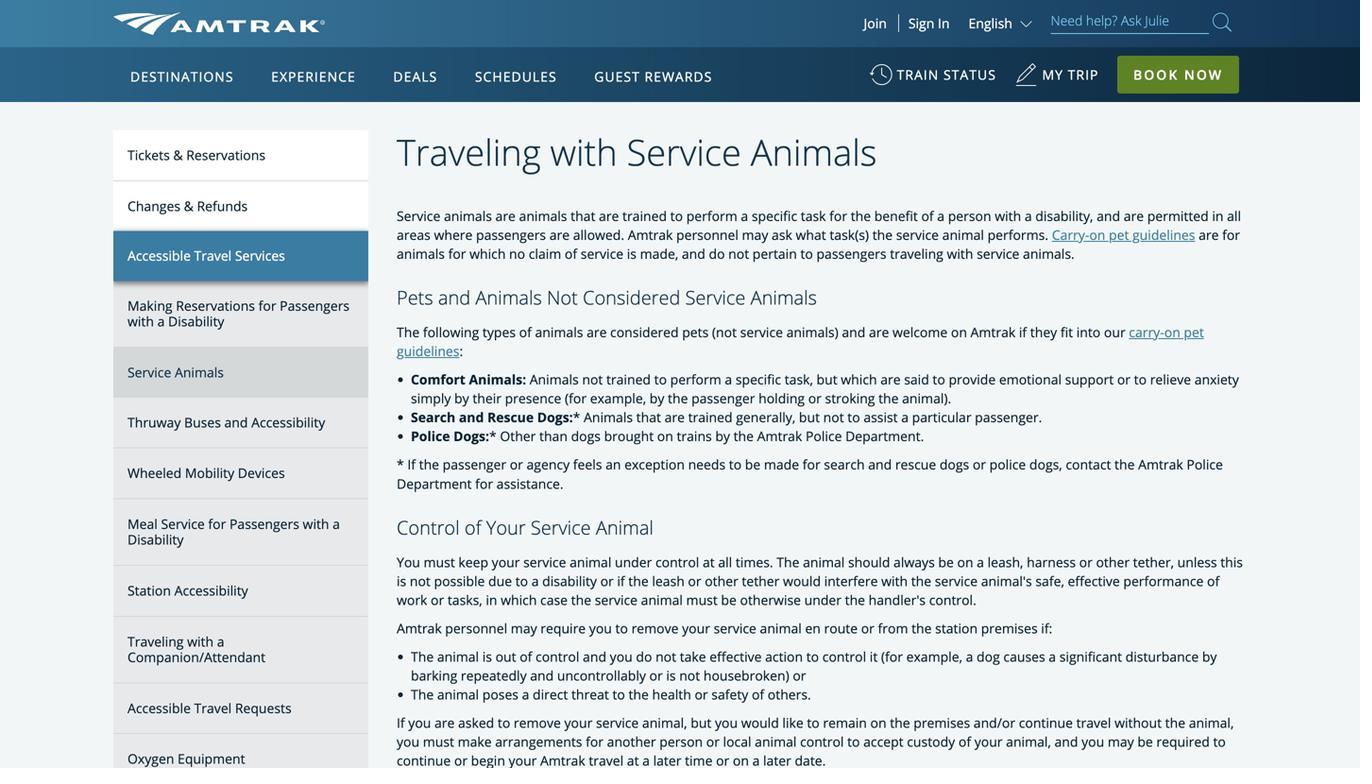 Task type: locate. For each thing, give the bounding box(es) containing it.
simply
[[411, 389, 451, 407]]

control
[[397, 514, 460, 540]]

1 vertical spatial premises
[[914, 714, 970, 732]]

of right types
[[519, 323, 532, 341]]

your
[[492, 553, 520, 571], [682, 619, 710, 637], [565, 714, 593, 732], [975, 733, 1003, 751], [509, 752, 537, 768]]

my trip button
[[1015, 57, 1099, 103]]

but inside animals not trained to perform a specific task, but which are said to provide emotional support or to relieve anxiety simply by their presence (for example, by the passenger holding or stroking the animal).
[[817, 371, 838, 388]]

animals inside animals not trained to perform a specific task, but which are said to provide emotional support or to relieve anxiety simply by their presence (for example, by the passenger holding or stroking the animal).
[[530, 371, 579, 388]]

specific up holding
[[736, 371, 781, 388]]

pet for carry-
[[1184, 323, 1204, 341]]

1 vertical spatial if
[[397, 714, 405, 732]]

which inside animals not trained to perform a specific task, but which are said to provide emotional support or to relieve anxiety simply by their presence (for example, by the passenger holding or stroking the animal).
[[841, 371, 877, 388]]

animal's
[[981, 572, 1032, 590]]

all left times.
[[718, 553, 732, 571]]

by down comfort animals: on the left of the page
[[454, 389, 469, 407]]

service down assistance.
[[531, 514, 591, 540]]

passengers inside meal service for passengers with a disability
[[230, 515, 299, 533]]

amtrak down "generally,"
[[757, 427, 802, 445]]

other
[[1096, 553, 1130, 571], [705, 572, 739, 590]]

animals down areas
[[397, 245, 445, 263]]

station
[[128, 582, 171, 599]]

to down remain
[[848, 733, 860, 751]]

animals.
[[1023, 245, 1075, 263]]

on inside search and rescue dogs: * animals that are trained generally, but not to assist a particular passenger. police dogs: * other than dogs brought on trains by the amtrak police department.
[[657, 427, 673, 445]]

animal up barking
[[437, 648, 479, 665]]

the
[[851, 207, 871, 225], [873, 226, 893, 244], [668, 389, 688, 407], [879, 389, 899, 407], [734, 427, 754, 445], [419, 456, 439, 474], [1115, 456, 1135, 474], [629, 572, 649, 590], [911, 572, 932, 590], [571, 591, 592, 609], [845, 591, 865, 609], [912, 619, 932, 637], [629, 685, 649, 703], [890, 714, 910, 732], [1166, 714, 1186, 732]]

0 vertical spatial &
[[173, 146, 183, 164]]

1 vertical spatial travel
[[194, 699, 232, 717]]

trained down considered
[[607, 371, 651, 388]]

animals inside search and rescue dogs: * animals that are trained generally, but not to assist a particular passenger. police dogs: * other than dogs brought on trains by the amtrak police department.
[[584, 408, 633, 426]]

of right benefit
[[922, 207, 934, 225]]

1 vertical spatial at
[[627, 752, 639, 768]]

0 horizontal spatial pet
[[1109, 226, 1129, 244]]

2 travel from the top
[[194, 699, 232, 717]]

1 horizontal spatial guidelines
[[1133, 226, 1196, 244]]

a right the assist
[[902, 408, 909, 426]]

animal, down "health"
[[642, 714, 687, 732]]

1 vertical spatial passengers
[[817, 245, 887, 263]]

1 vertical spatial guidelines
[[397, 342, 460, 360]]

pet for carry-
[[1109, 226, 1129, 244]]

0 horizontal spatial traveling
[[128, 632, 184, 650]]

passengers down services
[[280, 297, 350, 315]]

my trip
[[1043, 66, 1099, 84]]

guidelines for carry-on pet guidelines
[[1133, 226, 1196, 244]]

effective right safe,
[[1068, 572, 1120, 590]]

1 horizontal spatial under
[[805, 591, 842, 609]]

0 vertical spatial perform
[[687, 207, 738, 225]]

0 vertical spatial travel
[[1077, 714, 1112, 732]]

remove
[[632, 619, 679, 637], [514, 714, 561, 732]]

would
[[783, 572, 821, 590], [741, 714, 779, 732]]

unless
[[1178, 553, 1217, 571]]

the up department
[[419, 456, 439, 474]]

for inside if you are asked to remove your service animal, but you would like to remain on the premises and/or continue travel without the animal, you must make arrangements for another person or local animal control to accept custody of your animal, and you may be required to continue or begin your amtrak travel at a later time or on a later date.
[[586, 733, 604, 751]]

may up out
[[511, 619, 537, 637]]

person inside the service animals are animals that are trained to perform a specific task for the benefit of a person with a disability, and are permitted in all areas where passengers are allowed. amtrak personnel may ask what task(s) the service animal performs.
[[948, 207, 992, 225]]

0 vertical spatial dogs
[[571, 427, 601, 445]]

accessibility up traveling with a companion/attendant
[[174, 582, 248, 599]]

1 horizontal spatial later
[[763, 752, 792, 768]]

1 vertical spatial remove
[[514, 714, 561, 732]]

by inside the animal is out of control and you do not take effective action to control it (for example, a dog causes a significant disturbance by barking repeatedly and uncontrollably or is not housebroken) or the animal poses a direct threat to the health or safety of others.
[[1203, 648, 1217, 665]]

are up allowed.
[[599, 207, 619, 225]]

1 vertical spatial &
[[184, 197, 194, 215]]

book now
[[1134, 66, 1224, 84]]

a up performs. on the right top of page
[[1025, 207, 1032, 225]]

your up due
[[492, 553, 520, 571]]

accessible inside accessible travel services link
[[128, 247, 191, 265]]

1 vertical spatial under
[[805, 591, 842, 609]]

to right said
[[933, 371, 946, 388]]

barking
[[411, 666, 458, 684]]

reservations inside making reservations for passengers with a disability
[[176, 297, 255, 315]]

your inside you must keep your service animal under control at all times. the animal should always be on a leash, harness or other tether, unless this is not possible due to a disability or if the leash or other tether would interfere with the service animal's safe, effective performance of work or tasks, in which case the service animal must be otherwise under the handler's control.
[[492, 553, 520, 571]]

passenger inside the * if the passenger or agency feels an exception needs to be made for search and rescue dogs or police dogs, contact the amtrak police department for assistance.
[[443, 456, 507, 474]]

of inside the service animals are animals that are trained to perform a specific task for the benefit of a person with a disability, and are permitted in all areas where passengers are allowed. amtrak personnel may ask what task(s) the service animal performs.
[[922, 207, 934, 225]]

2 horizontal spatial police
[[1187, 456, 1223, 474]]

service up traveling at the right
[[896, 226, 939, 244]]

1 horizontal spatial at
[[703, 553, 715, 571]]

0 horizontal spatial in
[[486, 591, 497, 609]]

1 horizontal spatial *
[[489, 427, 497, 445]]

in inside you must keep your service animal under control at all times. the animal should always be on a leash, harness or other tether, unless this is not possible due to a disability or if the leash or other tether would interfere with the service animal's safe, effective performance of work or tasks, in which case the service animal must be otherwise under the handler's control.
[[486, 591, 497, 609]]

the up "tether"
[[777, 553, 800, 571]]

interfere
[[824, 572, 878, 590]]

with
[[550, 128, 618, 176], [995, 207, 1022, 225], [947, 245, 974, 263], [128, 312, 154, 330], [303, 515, 329, 533], [882, 572, 908, 590], [187, 632, 214, 650]]

leash,
[[988, 553, 1024, 571]]

control inside you must keep your service animal under control at all times. the animal should always be on a leash, harness or other tether, unless this is not possible due to a disability or if the leash or other tether would interfere with the service animal's safe, effective performance of work or tasks, in which case the service animal must be otherwise under the handler's control.
[[656, 553, 699, 571]]

leash
[[652, 572, 685, 590]]

make
[[458, 733, 492, 751]]

0 horizontal spatial may
[[511, 619, 537, 637]]

dogs inside the * if the passenger or agency feels an exception needs to be made for search and rescue dogs or police dogs, contact the amtrak police department for assistance.
[[940, 456, 970, 474]]

0 vertical spatial all
[[1227, 207, 1241, 225]]

0 vertical spatial passenger
[[692, 389, 755, 407]]

1 horizontal spatial animal,
[[1006, 733, 1051, 751]]

tickets & reservations link
[[113, 130, 368, 181]]

are down permitted
[[1199, 226, 1219, 244]]

1 horizontal spatial &
[[184, 197, 194, 215]]

1 vertical spatial all
[[718, 553, 732, 571]]

be left made
[[745, 456, 761, 474]]

your down the arrangements
[[509, 752, 537, 768]]

to
[[670, 207, 683, 225], [801, 245, 813, 263], [654, 371, 667, 388], [933, 371, 946, 388], [1134, 371, 1147, 388], [848, 408, 860, 426], [729, 456, 742, 474], [516, 572, 528, 590], [616, 619, 628, 637], [807, 648, 819, 665], [613, 685, 625, 703], [498, 714, 510, 732], [807, 714, 820, 732], [848, 733, 860, 751], [1214, 733, 1226, 751]]

1 horizontal spatial pet
[[1184, 323, 1204, 341]]

reservations up refunds
[[186, 146, 266, 164]]

and inside the are for animals for which no claim of service is made, and do not pertain to passengers traveling with service animals.
[[682, 245, 706, 263]]

continue
[[1019, 714, 1073, 732], [397, 752, 451, 768]]

but inside if you are asked to remove your service animal, but you would like to remain on the premises and/or continue travel without the animal, you must make arrangements for another person or local animal control to accept custody of your animal, and you may be required to continue or begin your amtrak travel at a later time or on a later date.
[[691, 714, 712, 732]]

animal down the like
[[755, 733, 797, 751]]

travel inside accessible travel requests link
[[194, 699, 232, 717]]

which inside the are for animals for which no claim of service is made, and do not pertain to passengers traveling with service animals.
[[470, 245, 506, 263]]

to inside the service animals are animals that are trained to perform a specific task for the benefit of a person with a disability, and are permitted in all areas where passengers are allowed. amtrak personnel may ask what task(s) the service animal performs.
[[670, 207, 683, 225]]

0 horizontal spatial would
[[741, 714, 779, 732]]

may left ask
[[742, 226, 769, 244]]

handler's
[[869, 591, 926, 609]]

0 horizontal spatial accessibility
[[174, 582, 248, 599]]

0 vertical spatial traveling
[[397, 128, 541, 176]]

considered
[[583, 285, 681, 311]]

passengers inside the are for animals for which no claim of service is made, and do not pertain to passengers traveling with service animals.
[[817, 245, 887, 263]]

control
[[656, 553, 699, 571], [536, 648, 580, 665], [823, 648, 867, 665], [800, 733, 844, 751]]

0 horizontal spatial *
[[397, 456, 404, 474]]

1 vertical spatial accessible
[[128, 699, 191, 717]]

book now button
[[1118, 56, 1240, 94]]

0 vertical spatial would
[[783, 572, 821, 590]]

1 horizontal spatial in
[[1213, 207, 1224, 225]]

rescue
[[488, 408, 534, 426]]

2 vertical spatial but
[[691, 714, 712, 732]]

1 travel from the top
[[194, 247, 232, 265]]

and
[[1097, 207, 1121, 225], [682, 245, 706, 263], [438, 285, 471, 311], [842, 323, 866, 341], [459, 408, 484, 426], [224, 413, 248, 431], [868, 456, 892, 474], [583, 648, 607, 665], [530, 666, 554, 684], [1055, 733, 1078, 751]]

animal up action
[[760, 619, 802, 637]]

travel left services
[[194, 247, 232, 265]]

application
[[184, 158, 637, 422]]

0 vertical spatial under
[[615, 553, 652, 571]]

is inside you must keep your service animal under control at all times. the animal should always be on a leash, harness or other tether, unless this is not possible due to a disability or if the leash or other tether would interfere with the service animal's safe, effective performance of work or tasks, in which case the service animal must be otherwise under the handler's control.
[[397, 572, 406, 590]]

be inside the * if the passenger or agency feels an exception needs to be made for search and rescue dogs or police dogs, contact the amtrak police department for assistance.
[[745, 456, 761, 474]]

1 vertical spatial dogs:
[[454, 427, 489, 445]]

a left date.
[[753, 752, 760, 768]]

premises up causes
[[981, 619, 1038, 637]]

schedules
[[475, 68, 557, 86]]

animals down not
[[535, 323, 583, 341]]

oxygen equipment
[[128, 750, 245, 768]]

premises up custody
[[914, 714, 970, 732]]

effective
[[1068, 572, 1120, 590], [710, 648, 762, 665]]

with up handler's
[[882, 572, 908, 590]]

& inside 'link'
[[184, 197, 194, 215]]

task
[[801, 207, 826, 225]]

premises
[[981, 619, 1038, 637], [914, 714, 970, 732]]

* left other
[[489, 427, 497, 445]]

of down unless
[[1207, 572, 1220, 590]]

you inside the animal is out of control and you do not take effective action to control it (for example, a dog causes a significant disturbance by barking repeatedly and uncontrollably or is not housebroken) or the animal poses a direct threat to the health or safety of others.
[[610, 648, 633, 665]]

oxygen equipment link
[[113, 734, 368, 768]]

comfort
[[411, 371, 466, 388]]

do right made,
[[709, 245, 725, 263]]

disability
[[168, 312, 224, 330], [128, 531, 184, 549]]

service down allowed.
[[581, 245, 624, 263]]

1 vertical spatial effective
[[710, 648, 762, 665]]

meal
[[128, 515, 158, 533]]

our
[[1104, 323, 1126, 341]]

travel for services
[[194, 247, 232, 265]]

travel
[[1077, 714, 1112, 732], [589, 752, 624, 768]]

exception
[[625, 456, 685, 474]]

0 vertical spatial passengers
[[280, 297, 350, 315]]

carry-on pet guidelines link
[[397, 323, 1204, 360]]

of inside the are for animals for which no claim of service is made, and do not pertain to passengers traveling with service animals.
[[565, 245, 577, 263]]

thruway buses and accessibility
[[128, 413, 325, 431]]

0 vertical spatial but
[[817, 371, 838, 388]]

1 horizontal spatial personnel
[[677, 226, 739, 244]]

animals inside the are for animals for which no claim of service is made, and do not pertain to passengers traveling with service animals.
[[397, 245, 445, 263]]

1 vertical spatial do
[[636, 648, 652, 665]]

by right disturbance
[[1203, 648, 1217, 665]]

effective up housebroken)
[[710, 648, 762, 665]]

* if the passenger or agency feels an exception needs to be made for search and rescue dogs or police dogs, contact the amtrak police department for assistance.
[[397, 456, 1223, 492]]

local
[[723, 733, 752, 751]]

person inside if you are asked to remove your service animal, but you would like to remain on the premises and/or continue travel without the animal, you must make arrangements for another person or local animal control to accept custody of your animal, and you may be required to continue or begin your amtrak travel at a later time or on a later date.
[[660, 733, 703, 751]]

are left the asked
[[435, 714, 455, 732]]

0 vertical spatial disability
[[168, 312, 224, 330]]

not inside you must keep your service animal under control at all times. the animal should always be on a leash, harness or other tether, unless this is not possible due to a disability or if the leash or other tether would interfere with the service animal's safe, effective performance of work or tasks, in which case the service animal must be otherwise under the handler's control.
[[410, 572, 431, 590]]

or down make
[[454, 752, 468, 768]]

0 vertical spatial if
[[1019, 323, 1027, 341]]

1 horizontal spatial remove
[[632, 619, 679, 637]]

1 vertical spatial perform
[[670, 371, 722, 388]]

if inside if you are asked to remove your service animal, but you would like to remain on the premises and/or continue travel without the animal, you must make arrangements for another person or local animal control to accept custody of your animal, and you may be required to continue or begin your amtrak travel at a later time or on a later date.
[[397, 714, 405, 732]]

accessibility
[[251, 413, 325, 431], [174, 582, 248, 599]]

animal inside the service animals are animals that are trained to perform a specific task for the benefit of a person with a disability, and are permitted in all areas where passengers are allowed. amtrak personnel may ask what task(s) the service animal performs.
[[943, 226, 984, 244]]

particular
[[912, 408, 972, 426]]

2 horizontal spatial *
[[573, 408, 580, 426]]

1 horizontal spatial would
[[783, 572, 821, 590]]

trained inside the service animals are animals that are trained to perform a specific task for the benefit of a person with a disability, and are permitted in all areas where passengers are allowed. amtrak personnel may ask what task(s) the service animal performs.
[[623, 207, 667, 225]]

of right custody
[[959, 733, 971, 751]]

service down otherwise
[[714, 619, 757, 637]]

example, inside animals not trained to perform a specific task, but which are said to provide emotional support or to relieve anxiety simply by their presence (for example, by the passenger holding or stroking the animal).
[[590, 389, 646, 407]]

banner
[[0, 0, 1361, 436]]

0 horizontal spatial all
[[718, 553, 732, 571]]

1 vertical spatial may
[[511, 619, 537, 637]]

service
[[627, 128, 742, 176], [397, 207, 441, 225], [685, 285, 746, 311], [128, 363, 171, 381], [531, 514, 591, 540], [161, 515, 205, 533]]

guidelines inside carry-on pet guidelines
[[397, 342, 460, 360]]

by inside search and rescue dogs: * animals that are trained generally, but not to assist a particular passenger. police dogs: * other than dogs brought on trains by the amtrak police department.
[[716, 427, 730, 445]]

of right out
[[520, 648, 532, 665]]

1 horizontal spatial all
[[1227, 207, 1241, 225]]

other down times.
[[705, 572, 739, 590]]

with inside making reservations for passengers with a disability
[[128, 312, 154, 330]]

1 horizontal spatial dogs
[[940, 456, 970, 474]]

train
[[897, 66, 939, 84]]

of inside you must keep your service animal under control at all times. the animal should always be on a leash, harness or other tether, unless this is not possible due to a disability or if the leash or other tether would interfere with the service animal's safe, effective performance of work or tasks, in which case the service animal must be otherwise under the handler's control.
[[1207, 572, 1220, 590]]

passengers
[[476, 226, 546, 244], [817, 245, 887, 263]]

* inside the * if the passenger or agency feels an exception needs to be made for search and rescue dogs or police dogs, contact the amtrak police department for assistance.
[[397, 456, 404, 474]]

1 vertical spatial reservations
[[176, 297, 255, 315]]

1 vertical spatial passenger
[[443, 456, 507, 474]]

a down another
[[643, 752, 650, 768]]

for
[[830, 207, 848, 225], [1223, 226, 1241, 244], [448, 245, 466, 263], [259, 297, 276, 315], [803, 456, 821, 474], [475, 475, 493, 492], [208, 515, 226, 533], [586, 733, 604, 751]]

would inside if you are asked to remove your service animal, but you would like to remain on the premises and/or continue travel without the animal, you must make arrangements for another person or local animal control to accept custody of your animal, and you may be required to continue or begin your amtrak travel at a later time or on a later date.
[[741, 714, 779, 732]]

1 horizontal spatial if
[[408, 456, 416, 474]]

amtrak inside the * if the passenger or agency feels an exception needs to be made for search and rescue dogs or police dogs, contact the amtrak police department for assistance.
[[1139, 456, 1184, 474]]

book
[[1134, 66, 1179, 84]]

0 horizontal spatial remove
[[514, 714, 561, 732]]

not down pets and animals not considered service animals
[[582, 371, 603, 388]]

0 horizontal spatial continue
[[397, 752, 451, 768]]

the up the assist
[[879, 389, 899, 407]]

or right harness
[[1080, 553, 1093, 571]]

perform inside the service animals are animals that are trained to perform a specific task for the benefit of a person with a disability, and are permitted in all areas where passengers are allowed. amtrak personnel may ask what task(s) the service animal performs.
[[687, 207, 738, 225]]

0 horizontal spatial passenger
[[443, 456, 507, 474]]

of down housebroken)
[[752, 685, 765, 703]]

(for inside the animal is out of control and you do not take effective action to control it (for example, a dog causes a significant disturbance by barking repeatedly and uncontrollably or is not housebroken) or the animal poses a direct threat to the health or safety of others.
[[881, 648, 903, 665]]

animals)
[[787, 323, 839, 341]]

under up en
[[805, 591, 842, 609]]

1 vertical spatial but
[[799, 408, 820, 426]]

the right contact
[[1115, 456, 1135, 474]]

0 vertical spatial effective
[[1068, 572, 1120, 590]]

which
[[470, 245, 506, 263], [841, 371, 877, 388], [501, 591, 537, 609]]

1 horizontal spatial traveling
[[397, 128, 541, 176]]

and up direct
[[530, 666, 554, 684]]

control of your service animal
[[397, 514, 654, 540]]

1 horizontal spatial travel
[[1077, 714, 1112, 732]]

traveling inside traveling with a companion/attendant
[[128, 632, 184, 650]]

0 vertical spatial pet
[[1109, 226, 1129, 244]]

task(s)
[[830, 226, 869, 244]]

0 horizontal spatial if
[[397, 714, 405, 732]]

passengers for meal service for passengers with a disability
[[230, 515, 299, 533]]

if left 'they'
[[1019, 323, 1027, 341]]

but up time
[[691, 714, 712, 732]]

dogs right rescue
[[940, 456, 970, 474]]

pet inside carry-on pet guidelines
[[1184, 323, 1204, 341]]

are inside search and rescue dogs: * animals that are trained generally, but not to assist a particular passenger. police dogs: * other than dogs brought on trains by the amtrak police department.
[[665, 408, 685, 426]]

1 horizontal spatial accessibility
[[251, 413, 325, 431]]

1 later from the left
[[653, 752, 682, 768]]

1 vertical spatial personnel
[[445, 619, 508, 637]]

1 vertical spatial continue
[[397, 752, 451, 768]]

animals up types
[[476, 285, 542, 311]]

amtrak inside search and rescue dogs: * animals that are trained generally, but not to assist a particular passenger. police dogs: * other than dogs brought on trains by the amtrak police department.
[[757, 427, 802, 445]]

asked
[[458, 714, 494, 732]]

disability inside meal service for passengers with a disability
[[128, 531, 184, 549]]

that up allowed.
[[571, 207, 596, 225]]

require
[[541, 619, 586, 637]]

0 horizontal spatial (for
[[565, 389, 587, 407]]

be
[[745, 456, 761, 474], [939, 553, 954, 571], [721, 591, 737, 609], [1138, 733, 1153, 751]]

devices
[[238, 464, 285, 482]]

1 horizontal spatial effective
[[1068, 572, 1120, 590]]

in
[[1213, 207, 1224, 225], [486, 591, 497, 609]]

dogs
[[571, 427, 601, 445], [940, 456, 970, 474]]

under
[[615, 553, 652, 571], [805, 591, 842, 609]]

and inside search and rescue dogs: * animals that are trained generally, but not to assist a particular passenger. police dogs: * other than dogs brought on trains by the amtrak police department.
[[459, 408, 484, 426]]

the animal is out of control and you do not take effective action to control it (for example, a dog causes a significant disturbance by barking repeatedly and uncontrollably or is not housebroken) or the animal poses a direct threat to the health or safety of others.
[[411, 648, 1217, 703]]

0 vertical spatial person
[[948, 207, 992, 225]]

animal,
[[642, 714, 687, 732], [1189, 714, 1234, 732], [1006, 733, 1051, 751]]

1 vertical spatial accessibility
[[174, 582, 248, 599]]

the up "task(s)"
[[851, 207, 871, 225]]

1 horizontal spatial that
[[637, 408, 661, 426]]

or left from
[[861, 619, 875, 637]]

1 horizontal spatial dogs:
[[537, 408, 573, 426]]

would up local
[[741, 714, 779, 732]]

guidelines down following in the left of the page
[[397, 342, 460, 360]]

are
[[496, 207, 516, 225], [599, 207, 619, 225], [1124, 207, 1144, 225], [550, 226, 570, 244], [1199, 226, 1219, 244], [587, 323, 607, 341], [869, 323, 889, 341], [881, 371, 901, 388], [665, 408, 685, 426], [435, 714, 455, 732]]

1 vertical spatial which
[[841, 371, 877, 388]]

0 horizontal spatial example,
[[590, 389, 646, 407]]

your up take
[[682, 619, 710, 637]]

but inside search and rescue dogs: * animals that are trained generally, but not to assist a particular passenger. police dogs: * other than dogs brought on trains by the amtrak police department.
[[799, 408, 820, 426]]

0 horizontal spatial passengers
[[476, 226, 546, 244]]

a down station accessibility link
[[217, 632, 224, 650]]

search icon image
[[1213, 9, 1232, 35]]

disability up service animals
[[168, 312, 224, 330]]

2 accessible from the top
[[128, 699, 191, 717]]

1 horizontal spatial premises
[[981, 619, 1038, 637]]

and inside 'secondary' "navigation"
[[224, 413, 248, 431]]

1 horizontal spatial passengers
[[817, 245, 887, 263]]

if
[[1019, 323, 1027, 341], [617, 572, 625, 590]]

0 vertical spatial passengers
[[476, 226, 546, 244]]

accessible inside accessible travel requests link
[[128, 699, 191, 717]]

later
[[653, 752, 682, 768], [763, 752, 792, 768]]

1 horizontal spatial do
[[709, 245, 725, 263]]

housebroken)
[[704, 666, 790, 684]]

relieve
[[1150, 371, 1191, 388]]

0 vertical spatial travel
[[194, 247, 232, 265]]

pet
[[1109, 226, 1129, 244], [1184, 323, 1204, 341]]

service inside the service animals are animals that are trained to perform a specific task for the benefit of a person with a disability, and are permitted in all areas where passengers are allowed. amtrak personnel may ask what task(s) the service animal performs.
[[397, 207, 441, 225]]

0 vertical spatial reservations
[[186, 146, 266, 164]]

0 vertical spatial may
[[742, 226, 769, 244]]

service
[[896, 226, 939, 244], [581, 245, 624, 263], [977, 245, 1020, 263], [740, 323, 783, 341], [524, 553, 566, 571], [935, 572, 978, 590], [595, 591, 638, 609], [714, 619, 757, 637], [596, 714, 639, 732]]

person up performs. on the right top of page
[[948, 207, 992, 225]]

amtrak personnel may require you to remove your service animal en route or from the station premises if:
[[397, 619, 1053, 637]]

continue left begin
[[397, 752, 451, 768]]

dogs,
[[1030, 456, 1063, 474]]

specific inside the service animals are animals that are trained to perform a specific task for the benefit of a person with a disability, and are permitted in all areas where passengers are allowed. amtrak personnel may ask what task(s) the service animal performs.
[[752, 207, 798, 225]]

for inside the service animals are animals that are trained to perform a specific task for the benefit of a person with a disability, and are permitted in all areas where passengers are allowed. amtrak personnel may ask what task(s) the service animal performs.
[[830, 207, 848, 225]]

keep
[[459, 553, 489, 571]]

1 accessible from the top
[[128, 247, 191, 265]]

personnel inside the service animals are animals that are trained to perform a specific task for the benefit of a person with a disability, and are permitted in all areas where passengers are allowed. amtrak personnel may ask what task(s) the service animal performs.
[[677, 226, 739, 244]]

meal service for passengers with a disability link
[[113, 499, 368, 566]]

uncontrollably
[[557, 666, 646, 684]]

traveling up where
[[397, 128, 541, 176]]

0 horizontal spatial police
[[411, 427, 450, 445]]

all right permitted
[[1227, 207, 1241, 225]]

2 vertical spatial trained
[[688, 408, 733, 426]]

example, inside the animal is out of control and you do not take effective action to control it (for example, a dog causes a significant disturbance by barking repeatedly and uncontrollably or is not housebroken) or the animal poses a direct threat to the health or safety of others.
[[907, 648, 963, 665]]

1 vertical spatial specific
[[736, 371, 781, 388]]

0 vertical spatial continue
[[1019, 714, 1073, 732]]

0 vertical spatial premises
[[981, 619, 1038, 637]]

english
[[969, 14, 1013, 32]]

the inside you must keep your service animal under control at all times. the animal should always be on a leash, harness or other tether, unless this is not possible due to a disability or if the leash or other tether would interfere with the service animal's safe, effective performance of work or tasks, in which case the service animal must be otherwise under the handler's control.
[[777, 553, 800, 571]]

accessibility inside thruway buses and accessibility link
[[251, 413, 325, 431]]

of
[[922, 207, 934, 225], [565, 245, 577, 263], [519, 323, 532, 341], [465, 514, 481, 540], [1207, 572, 1220, 590], [520, 648, 532, 665], [752, 685, 765, 703], [959, 733, 971, 751]]

example, down station
[[907, 648, 963, 665]]

1 vertical spatial passengers
[[230, 515, 299, 533]]

and up carry-on pet guidelines
[[1097, 207, 1121, 225]]

thruway
[[128, 413, 181, 431]]

animals up presence
[[530, 371, 579, 388]]

1 horizontal spatial other
[[1096, 553, 1130, 571]]

a
[[741, 207, 748, 225], [938, 207, 945, 225], [1025, 207, 1032, 225], [157, 312, 165, 330], [725, 371, 732, 388], [902, 408, 909, 426], [333, 515, 340, 533], [977, 553, 984, 571], [532, 572, 539, 590], [217, 632, 224, 650], [966, 648, 974, 665], [1049, 648, 1056, 665], [522, 685, 529, 703], [643, 752, 650, 768], [753, 752, 760, 768]]

police inside the * if the passenger or agency feels an exception needs to be made for search and rescue dogs or police dogs, contact the amtrak police department for assistance.
[[1187, 456, 1223, 474]]

police down anxiety
[[1187, 456, 1223, 474]]

may down without
[[1108, 733, 1134, 751]]

to inside you must keep your service animal under control at all times. the animal should always be on a leash, harness or other tether, unless this is not possible due to a disability or if the leash or other tether would interfere with the service animal's safe, effective performance of work or tasks, in which case the service animal must be otherwise under the handler's control.
[[516, 572, 528, 590]]

1 vertical spatial in
[[486, 591, 497, 609]]

are left said
[[881, 371, 901, 388]]



Task type: vqa. For each thing, say whether or not it's contained in the screenshot.
Create your very own great American adventure on Amtrak's national network. Step right from the train and onto the sidewalks of big cities and small-towns. Tour historic landmarks and national parks. Visit museums and mountains; coastlines and concert halls. Savor regional cuisine and immerse in local culture. Whatever moves you, Amtrak will get you there.
no



Task type: describe. For each thing, give the bounding box(es) containing it.
you down barking
[[408, 714, 431, 732]]

making reservations for passengers with a disability
[[128, 297, 350, 330]]

with inside meal service for passengers with a disability
[[303, 515, 329, 533]]

if you are asked to remove your service animal, but you would like to remain on the premises and/or continue travel without the animal, you must make arrangements for another person or local animal control to accept custody of your animal, and you may be required to continue or begin your amtrak travel at a later time or on a later date.
[[397, 714, 1234, 768]]

passengers inside the service animals are animals that are trained to perform a specific task for the benefit of a person with a disability, and are permitted in all areas where passengers are allowed. amtrak personnel may ask what task(s) the service animal performs.
[[476, 226, 546, 244]]

the up accept
[[890, 714, 910, 732]]

with inside you must keep your service animal under control at all times. the animal should always be on a leash, harness or other tether, unless this is not possible due to a disability or if the leash or other tether would interfere with the service animal's safe, effective performance of work or tasks, in which case the service animal must be otherwise under the handler's control.
[[882, 572, 908, 590]]

repeatedly
[[461, 666, 527, 684]]

experience button
[[264, 50, 364, 103]]

and/or
[[974, 714, 1016, 732]]

safety
[[712, 685, 749, 703]]

the right from
[[912, 619, 932, 637]]

amtrak down work
[[397, 619, 442, 637]]

animal down barking
[[437, 685, 479, 703]]

and inside the * if the passenger or agency feels an exception needs to be made for search and rescue dogs or police dogs, contact the amtrak police department for assistance.
[[868, 456, 892, 474]]

animals up the task
[[751, 128, 877, 176]]

safe,
[[1036, 572, 1065, 590]]

carry-
[[1129, 323, 1165, 341]]

oxygen
[[128, 750, 174, 768]]

carry-on pet guidelines
[[1052, 226, 1196, 244]]

allowed.
[[573, 226, 625, 244]]

or up assistance.
[[510, 456, 523, 474]]

where
[[434, 226, 473, 244]]

en
[[805, 619, 821, 637]]

pets and animals not considered service animals
[[397, 285, 817, 311]]

a right benefit
[[938, 207, 945, 225]]

tether,
[[1133, 553, 1174, 571]]

is up "health"
[[666, 666, 676, 684]]

permitted
[[1148, 207, 1209, 225]]

service down disability
[[595, 591, 638, 609]]

service down rewards
[[627, 128, 742, 176]]

& for tickets
[[173, 146, 183, 164]]

trains
[[677, 427, 712, 445]]

animal down leash
[[641, 591, 683, 609]]

trip
[[1068, 66, 1099, 84]]

carry-
[[1052, 226, 1090, 244]]

making
[[128, 297, 173, 315]]

on inside carry-on pet guidelines
[[1165, 323, 1181, 341]]

2 later from the left
[[763, 752, 792, 768]]

is inside the are for animals for which no claim of service is made, and do not pertain to passengers traveling with service animals.
[[627, 245, 637, 263]]

(for inside animals not trained to perform a specific task, but which are said to provide emotional support or to relieve anxiety simply by their presence (for example, by the passenger holding or stroking the animal).
[[565, 389, 587, 407]]

control down the require
[[536, 648, 580, 665]]

accessible for accessible travel services
[[128, 247, 191, 265]]

service animals
[[128, 363, 224, 381]]

you must keep your service animal under control at all times. the animal should always be on a leash, harness or other tether, unless this is not possible due to a disability or if the leash or other tether would interfere with the service animal's safe, effective performance of work or tasks, in which case the service animal must be otherwise under the handler's control.
[[397, 553, 1243, 609]]

status
[[944, 66, 997, 84]]

or right work
[[431, 591, 444, 609]]

to inside the * if the passenger or agency feels an exception needs to be made for search and rescue dogs or police dogs, contact the amtrak police department for assistance.
[[729, 456, 742, 474]]

amtrak image
[[113, 12, 325, 35]]

sign in button
[[909, 14, 950, 32]]

guest
[[595, 68, 640, 86]]

or down local
[[716, 752, 730, 768]]

service inside meal service for passengers with a disability
[[161, 515, 205, 533]]

a left disability
[[532, 572, 539, 590]]

department.
[[846, 427, 924, 445]]

which inside you must keep your service animal under control at all times. the animal should always be on a leash, harness or other tether, unless this is not possible due to a disability or if the leash or other tether would interfere with the service animal's safe, effective performance of work or tasks, in which case the service animal must be otherwise under the handler's control.
[[501, 591, 537, 609]]

are inside if you are asked to remove your service animal, but you would like to remain on the premises and/or continue travel without the animal, you must make arrangements for another person or local animal control to accept custody of your animal, and you may be required to continue or begin your amtrak travel at a later time or on a later date.
[[435, 714, 455, 732]]

the left leash
[[629, 572, 649, 590]]

a inside search and rescue dogs: * animals that are trained generally, but not to assist a particular passenger. police dogs: * other than dogs brought on trains by the amtrak police department.
[[902, 408, 909, 426]]

animal up disability
[[570, 553, 612, 571]]

1 vertical spatial must
[[686, 591, 718, 609]]

the down always
[[911, 572, 932, 590]]

benefit
[[875, 207, 918, 225]]

0 vertical spatial *
[[573, 408, 580, 426]]

assistance.
[[497, 475, 564, 492]]

are left 'welcome'
[[869, 323, 889, 341]]

and up uncontrollably
[[583, 648, 607, 665]]

your down threat
[[565, 714, 593, 732]]

may inside if you are asked to remove your service animal, but you would like to remain on the premises and/or continue travel without the animal, you must make arrangements for another person or local animal control to accept custody of your animal, and you may be required to continue or begin your amtrak travel at a later time or on a later date.
[[1108, 733, 1134, 751]]

the inside search and rescue dogs: * animals that are trained generally, but not to assist a particular passenger. police dogs: * other than dogs brought on trains by the amtrak police department.
[[734, 427, 754, 445]]

you up local
[[715, 714, 738, 732]]

contact
[[1066, 456, 1112, 474]]

not
[[547, 285, 578, 311]]

Please enter your search item search field
[[1051, 9, 1209, 34]]

requests
[[235, 699, 292, 717]]

you left make
[[397, 733, 420, 751]]

tasks,
[[448, 591, 483, 609]]

must inside if you are asked to remove your service animal, but you would like to remain on the premises and/or continue travel without the animal, you must make arrangements for another person or local animal control to accept custody of your animal, and you may be required to continue or begin your amtrak travel at a later time or on a later date.
[[423, 733, 454, 751]]

effective inside you must keep your service animal under control at all times. the animal should always be on a leash, harness or other tether, unless this is not possible due to a disability or if the leash or other tether would interfere with the service animal's safe, effective performance of work or tasks, in which case the service animal must be otherwise under the handler's control.
[[1068, 572, 1120, 590]]

are up no
[[496, 207, 516, 225]]

made
[[764, 456, 799, 474]]

dogs inside search and rescue dogs: * animals that are trained generally, but not to assist a particular passenger. police dogs: * other than dogs brought on trains by the amtrak police department.
[[571, 427, 601, 445]]

0 vertical spatial must
[[424, 553, 455, 571]]

service up disability
[[524, 553, 566, 571]]

accessible travel services link
[[113, 231, 368, 281]]

with down guest
[[550, 128, 618, 176]]

and inside if you are asked to remove your service animal, but you would like to remain on the premises and/or continue travel without the animal, you must make arrangements for another person or local animal control to accept custody of your animal, and you may be required to continue or begin your amtrak travel at a later time or on a later date.
[[1055, 733, 1078, 751]]

comfort animals:
[[411, 371, 526, 388]]

travel for requests
[[194, 699, 232, 717]]

all inside you must keep your service animal under control at all times. the animal should always be on a leash, harness or other tether, unless this is not possible due to a disability or if the leash or other tether would interfere with the service animal's safe, effective performance of work or tasks, in which case the service animal must be otherwise under the handler's control.
[[718, 553, 732, 571]]

equipment
[[178, 750, 245, 768]]

a left the task
[[741, 207, 748, 225]]

making reservations for passengers with a disability link
[[113, 281, 368, 348]]

rescue
[[896, 456, 936, 474]]

and inside the service animals are animals that are trained to perform a specific task for the benefit of a person with a disability, and are permitted in all areas where passengers are allowed. amtrak personnel may ask what task(s) the service animal performs.
[[1097, 207, 1121, 225]]

may inside the service animals are animals that are trained to perform a specific task for the benefit of a person with a disability, and are permitted in all areas where passengers are allowed. amtrak personnel may ask what task(s) the service animal performs.
[[742, 226, 769, 244]]

than
[[539, 427, 568, 445]]

search
[[411, 408, 456, 426]]

with inside traveling with a companion/attendant
[[187, 632, 214, 650]]

it
[[870, 648, 878, 665]]

with inside the are for animals for which no claim of service is made, and do not pertain to passengers traveling with service animals.
[[947, 245, 974, 263]]

0 vertical spatial dogs:
[[537, 408, 573, 426]]

buses
[[184, 413, 221, 431]]

search
[[824, 456, 865, 474]]

be inside if you are asked to remove your service animal, but you would like to remain on the premises and/or continue travel without the animal, you must make arrangements for another person or local animal control to accept custody of your animal, and you may be required to continue or begin your amtrak travel at a later time or on a later date.
[[1138, 733, 1153, 751]]

station accessibility link
[[113, 566, 368, 617]]

remove inside if you are asked to remove your service animal, but you would like to remain on the premises and/or continue travel without the animal, you must make arrangements for another person or local animal control to accept custody of your animal, and you may be required to continue or begin your amtrak travel at a later time or on a later date.
[[514, 714, 561, 732]]

do inside the animal is out of control and you do not take effective action to control it (for example, a dog causes a significant disturbance by barking repeatedly and uncontrollably or is not housebroken) or the animal poses a direct threat to the health or safety of others.
[[636, 648, 652, 665]]

perform inside animals not trained to perform a specific task, but which are said to provide emotional support or to relieve anxiety simply by their presence (for example, by the passenger holding or stroking the animal).
[[670, 371, 722, 388]]

pertain
[[753, 245, 797, 263]]

out
[[496, 648, 516, 665]]

service up thruway
[[128, 363, 171, 381]]

the down disability
[[571, 591, 592, 609]]

a left dog
[[966, 648, 974, 665]]

meal service for passengers with a disability
[[128, 515, 340, 549]]

1 vertical spatial travel
[[589, 752, 624, 768]]

animals up claim
[[519, 207, 567, 225]]

a left leash,
[[977, 553, 984, 571]]

not inside animals not trained to perform a specific task, but which are said to provide emotional support or to relieve anxiety simply by their presence (for example, by the passenger holding or stroking the animal).
[[582, 371, 603, 388]]

0 vertical spatial other
[[1096, 553, 1130, 571]]

schedules link
[[468, 47, 565, 102]]

pets
[[682, 323, 709, 341]]

specific inside animals not trained to perform a specific task, but which are said to provide emotional support or to relieve anxiety simply by their presence (for example, by the passenger holding or stroking the animal).
[[736, 371, 781, 388]]

the up required
[[1166, 714, 1186, 732]]

2 horizontal spatial animal,
[[1189, 714, 1234, 732]]

or up "health"
[[650, 666, 663, 684]]

on down disability,
[[1090, 226, 1106, 244]]

do inside the are for animals for which no claim of service is made, and do not pertain to passengers traveling with service animals.
[[709, 245, 725, 263]]

are up claim
[[550, 226, 570, 244]]

accept
[[864, 733, 904, 751]]

to inside search and rescue dogs: * animals that are trained generally, but not to assist a particular passenger. police dogs: * other than dogs brought on trains by the amtrak police department.
[[848, 408, 860, 426]]

you down significant
[[1082, 733, 1105, 751]]

tether
[[742, 572, 780, 590]]

the down barking
[[411, 685, 434, 703]]

0 horizontal spatial under
[[615, 553, 652, 571]]

dog
[[977, 648, 1000, 665]]

and up following in the left of the page
[[438, 285, 471, 311]]

control inside if you are asked to remove your service animal, but you would like to remain on the premises and/or continue travel without the animal, you must make arrangements for another person or local animal control to accept custody of your animal, and you may be required to continue or begin your amtrak travel at a later time or on a later date.
[[800, 733, 844, 751]]

to right the like
[[807, 714, 820, 732]]

service animals are animals that are trained to perform a specific task for the benefit of a person with a disability, and are permitted in all areas where passengers are allowed. amtrak personnel may ask what task(s) the service animal performs.
[[397, 207, 1241, 244]]

a inside animals not trained to perform a specific task, but which are said to provide emotional support or to relieve anxiety simply by their presence (for example, by the passenger holding or stroking the animal).
[[725, 371, 732, 388]]

animals up where
[[444, 207, 492, 225]]

disability for service
[[128, 531, 184, 549]]

if inside you must keep your service animal under control at all times. the animal should always be on a leash, harness or other tether, unless this is not possible due to a disability or if the leash or other tether would interfere with the service animal's safe, effective performance of work or tasks, in which case the service animal must be otherwise under the handler's control.
[[617, 572, 625, 590]]

or up time
[[706, 733, 720, 751]]

to down uncontrollably
[[613, 685, 625, 703]]

not down take
[[680, 666, 700, 684]]

health
[[652, 685, 691, 703]]

to down en
[[807, 648, 819, 665]]

are inside the are for animals for which no claim of service is made, and do not pertain to passengers traveling with service animals.
[[1199, 226, 1219, 244]]

the down interfere
[[845, 591, 865, 609]]

or up others.
[[793, 666, 806, 684]]

not inside search and rescue dogs: * animals that are trained generally, but not to assist a particular passenger. police dogs: * other than dogs brought on trains by the amtrak police department.
[[824, 408, 844, 426]]

disability for reservations
[[168, 312, 224, 330]]

not left take
[[656, 648, 677, 665]]

to inside the are for animals for which no claim of service is made, and do not pertain to passengers traveling with service animals.
[[801, 245, 813, 263]]

1 vertical spatial *
[[489, 427, 497, 445]]

animal inside if you are asked to remove your service animal, but you would like to remain on the premises and/or continue travel without the animal, you must make arrangements for another person or local animal control to accept custody of your animal, and you may be required to continue or begin your amtrak travel at a later time or on a later date.
[[755, 733, 797, 751]]

a left direct
[[522, 685, 529, 703]]

join
[[864, 14, 887, 32]]

to right the asked
[[498, 714, 510, 732]]

threat
[[572, 685, 609, 703]]

no
[[509, 245, 525, 263]]

refunds
[[197, 197, 248, 215]]

poses
[[483, 685, 519, 703]]

with inside the service animals are animals that are trained to perform a specific task for the benefit of a person with a disability, and are permitted in all areas where passengers are allowed. amtrak personnel may ask what task(s) the service animal performs.
[[995, 207, 1022, 225]]

service up control.
[[935, 572, 978, 590]]

route
[[824, 619, 858, 637]]

the down benefit
[[873, 226, 893, 244]]

are down pets and animals not considered service animals
[[587, 323, 607, 341]]

animals up the following types of animals are considered pets (not service animals) and are welcome on amtrak if they fit into our
[[751, 285, 817, 311]]

guidelines for carry-on pet guidelines
[[397, 342, 460, 360]]

1 horizontal spatial continue
[[1019, 714, 1073, 732]]

service inside if you are asked to remove your service animal, but you would like to remain on the premises and/or continue travel without the animal, you must make arrangements for another person or local animal control to accept custody of your animal, and you may be required to continue or begin your amtrak travel at a later time or on a later date.
[[596, 714, 639, 732]]

action
[[765, 648, 803, 665]]

control.
[[929, 591, 977, 609]]

at inside you must keep your service animal under control at all times. the animal should always be on a leash, harness or other tether, unless this is not possible due to a disability or if the leash or other tether would interfere with the service animal's safe, effective performance of work or tasks, in which case the service animal must be otherwise under the handler's control.
[[703, 553, 715, 571]]

guest rewards button
[[587, 50, 720, 103]]

on inside you must keep your service animal under control at all times. the animal should always be on a leash, harness or other tether, unless this is not possible due to a disability or if the leash or other tether would interfere with the service animal's safe, effective performance of work or tasks, in which case the service animal must be otherwise under the handler's control.
[[958, 553, 974, 571]]

for inside meal service for passengers with a disability
[[208, 515, 226, 533]]

wheeled
[[128, 464, 182, 482]]

0 horizontal spatial personnel
[[445, 619, 508, 637]]

traveling for traveling with service animals
[[397, 128, 541, 176]]

of inside if you are asked to remove your service animal, but you would like to remain on the premises and/or continue travel without the animal, you must make arrangements for another person or local animal control to accept custody of your animal, and you may be required to continue or begin your amtrak travel at a later time or on a later date.
[[959, 733, 971, 751]]

or down "task,"
[[808, 389, 822, 407]]

0 horizontal spatial other
[[705, 572, 739, 590]]

provide
[[949, 371, 996, 388]]

accessible travel requests
[[128, 699, 292, 717]]

search and rescue dogs: * animals that are trained generally, but not to assist a particular passenger. police dogs: * other than dogs brought on trains by the amtrak police department.
[[411, 408, 1042, 445]]

service inside the service animals are animals that are trained to perform a specific task for the benefit of a person with a disability, and are permitted in all areas where passengers are allowed. amtrak personnel may ask what task(s) the service animal performs.
[[896, 226, 939, 244]]

that inside search and rescue dogs: * animals that are trained generally, but not to assist a particular passenger. police dogs: * other than dogs brought on trains by the amtrak police department.
[[637, 408, 661, 426]]

of left your
[[465, 514, 481, 540]]

banner containing join
[[0, 0, 1361, 436]]

a inside meal service for passengers with a disability
[[333, 515, 340, 533]]

deals
[[393, 68, 438, 86]]

animals inside 'secondary' "navigation"
[[175, 363, 224, 381]]

performs.
[[988, 226, 1049, 244]]

a inside traveling with a companion/attendant
[[217, 632, 224, 650]]

the down pets
[[397, 323, 420, 341]]

claim
[[529, 245, 561, 263]]

considered
[[610, 323, 679, 341]]

presence
[[505, 389, 562, 407]]

or right support
[[1118, 371, 1131, 388]]

at inside if you are asked to remove your service animal, but you would like to remain on the premises and/or continue travel without the animal, you must make arrangements for another person or local animal control to accept custody of your animal, and you may be required to continue or begin your amtrak travel at a later time or on a later date.
[[627, 752, 639, 768]]

possible
[[434, 572, 485, 590]]

are up carry-on pet guidelines
[[1124, 207, 1144, 225]]

animals not trained to perform a specific task, but which are said to provide emotional support or to relieve anxiety simply by their presence (for example, by the passenger holding or stroking the animal).
[[411, 371, 1239, 407]]

station accessibility
[[128, 582, 248, 599]]

accessible travel services
[[128, 247, 285, 265]]

be up the amtrak personnel may require you to remove your service animal en route or from the station premises if:
[[721, 591, 737, 609]]

secondary navigation
[[113, 130, 397, 768]]

in inside the service animals are animals that are trained to perform a specific task for the benefit of a person with a disability, and are permitted in all areas where passengers are allowed. amtrak personnel may ask what task(s) the service animal performs.
[[1213, 207, 1224, 225]]

tickets & reservations
[[128, 146, 266, 164]]

service down performs. on the right top of page
[[977, 245, 1020, 263]]

is left out
[[483, 648, 492, 665]]

all inside the service animals are animals that are trained to perform a specific task for the benefit of a person with a disability, and are permitted in all areas where passengers are allowed. amtrak personnel may ask what task(s) the service animal performs.
[[1227, 207, 1241, 225]]

tickets
[[128, 146, 170, 164]]

traveling with a companion/attendant
[[128, 632, 266, 666]]

accessible for accessible travel requests
[[128, 699, 191, 717]]

by up brought
[[650, 389, 665, 407]]

service right (not
[[740, 323, 783, 341]]

trained inside animals not trained to perform a specific task, but which are said to provide emotional support or to relieve anxiety simply by their presence (for example, by the passenger holding or stroking the animal).
[[607, 371, 651, 388]]

traveling for traveling with a companion/attendant
[[128, 632, 184, 650]]

a inside making reservations for passengers with a disability
[[157, 312, 165, 330]]

service up (not
[[685, 285, 746, 311]]

for inside making reservations for passengers with a disability
[[259, 297, 276, 315]]

control down route
[[823, 648, 867, 665]]

otherwise
[[740, 591, 801, 609]]

the inside the animal is out of control and you do not take effective action to control it (for example, a dog causes a significant disturbance by barking repeatedly and uncontrollably or is not housebroken) or the animal poses a direct threat to the health or safety of others.
[[629, 685, 649, 703]]

animal up interfere
[[803, 553, 845, 571]]

and right "animals)"
[[842, 323, 866, 341]]

on right 'welcome'
[[951, 323, 967, 341]]

like
[[783, 714, 804, 732]]

always
[[894, 553, 935, 571]]

destinations
[[130, 68, 234, 86]]

or left "safety"
[[695, 685, 708, 703]]

made,
[[640, 245, 679, 263]]

& for changes
[[184, 197, 194, 215]]

wheeled mobility devices
[[128, 464, 285, 482]]

0 horizontal spatial animal,
[[642, 714, 687, 732]]

or right leash
[[688, 572, 702, 590]]

on down local
[[733, 752, 749, 768]]

needs
[[688, 456, 726, 474]]

your down 'and/or'
[[975, 733, 1003, 751]]

on up accept
[[871, 714, 887, 732]]

accessibility inside station accessibility link
[[174, 582, 248, 599]]

passengers for making reservations for passengers with a disability
[[280, 297, 350, 315]]

times.
[[736, 553, 773, 571]]

that inside the service animals are animals that are trained to perform a specific task for the benefit of a person with a disability, and are permitted in all areas where passengers are allowed. amtrak personnel may ask what task(s) the service animal performs.
[[571, 207, 596, 225]]

what
[[796, 226, 826, 244]]

1 horizontal spatial if
[[1019, 323, 1027, 341]]

premises inside if you are asked to remove your service animal, but you would like to remain on the premises and/or continue travel without the animal, you must make arrangements for another person or local animal control to accept custody of your animal, and you may be required to continue or begin your amtrak travel at a later time or on a later date.
[[914, 714, 970, 732]]

0 vertical spatial remove
[[632, 619, 679, 637]]

pets
[[397, 285, 433, 311]]

not inside the are for animals for which no claim of service is made, and do not pertain to passengers traveling with service animals.
[[729, 245, 749, 263]]

you right the require
[[589, 619, 612, 637]]

are inside animals not trained to perform a specific task, but which are said to provide emotional support or to relieve anxiety simply by their presence (for example, by the passenger holding or stroking the animal).
[[881, 371, 901, 388]]

guest rewards
[[595, 68, 713, 86]]

task,
[[785, 371, 813, 388]]

passenger inside animals not trained to perform a specific task, but which are said to provide emotional support or to relieve anxiety simply by their presence (for example, by the passenger holding or stroking the animal).
[[692, 389, 755, 407]]

if inside the * if the passenger or agency feels an exception needs to be made for search and rescue dogs or police dogs, contact the amtrak police department for assistance.
[[408, 456, 416, 474]]

trained inside search and rescue dogs: * animals that are trained generally, but not to assist a particular passenger. police dogs: * other than dogs brought on trains by the amtrak police department.
[[688, 408, 733, 426]]

the up 'trains'
[[668, 389, 688, 407]]

department
[[397, 475, 472, 492]]

1 horizontal spatial police
[[806, 427, 842, 445]]

or left police
[[973, 456, 986, 474]]

amtrak inside if you are asked to remove your service animal, but you would like to remain on the premises and/or continue travel without the animal, you must make arrangements for another person or local animal control to accept custody of your animal, and you may be required to continue or begin your amtrak travel at a later time or on a later date.
[[540, 752, 585, 768]]

regions map image
[[184, 158, 637, 422]]



